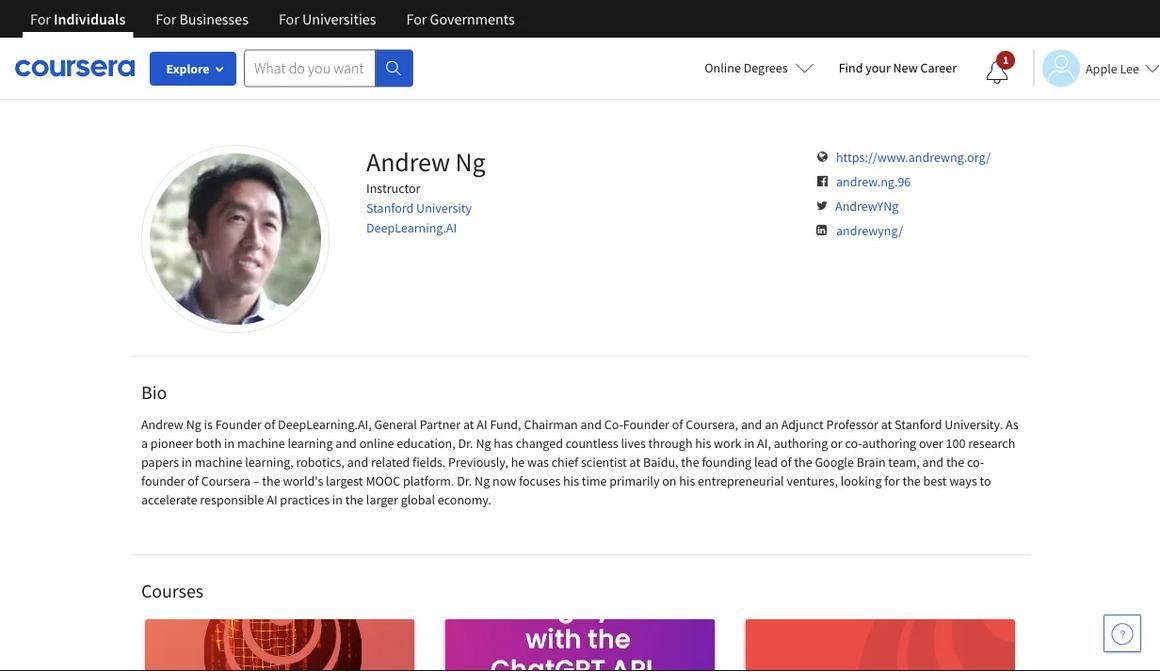 Task type: describe. For each thing, give the bounding box(es) containing it.
https://www.andrewng.org/
[[837, 149, 991, 166]]

university
[[417, 200, 472, 217]]

or
[[831, 435, 843, 452]]

deeplearning.ai,
[[278, 417, 372, 433]]

for for universities
[[279, 9, 299, 28]]

founding
[[702, 454, 752, 471]]

online
[[705, 59, 741, 76]]

coursera image
[[15, 53, 135, 83]]

0 horizontal spatial co-
[[846, 435, 863, 452]]

work
[[714, 435, 742, 452]]

now
[[493, 473, 517, 490]]

changed
[[516, 435, 563, 452]]

previously,
[[449, 454, 509, 471]]

on
[[663, 473, 677, 490]]

1 vertical spatial dr.
[[457, 473, 472, 490]]

andrew.ng.96
[[837, 173, 911, 190]]

for
[[885, 473, 901, 490]]

What do you want to learn? text field
[[244, 49, 376, 87]]

of right founder
[[188, 473, 199, 490]]

1 horizontal spatial ai
[[477, 417, 488, 433]]

for businesses
[[156, 9, 249, 28]]

robotics,
[[296, 454, 345, 471]]

deeplearning.ai link
[[367, 220, 457, 237]]

and left an at right
[[742, 417, 763, 433]]

explore
[[166, 60, 210, 77]]

deeplearning.ai
[[367, 220, 457, 237]]

an
[[765, 417, 779, 433]]

founder
[[141, 473, 185, 490]]

governments
[[430, 9, 515, 28]]

the up the ventures,
[[795, 454, 813, 471]]

mooc
[[366, 473, 401, 490]]

his down chief
[[564, 473, 580, 490]]

entrepreneurial
[[698, 473, 785, 490]]

2 authoring from the left
[[863, 435, 917, 452]]

businesses
[[179, 9, 249, 28]]

coursera,
[[686, 417, 739, 433]]

brain
[[857, 454, 886, 471]]

largest
[[326, 473, 363, 490]]

0 horizontal spatial at
[[464, 417, 474, 433]]

through
[[649, 435, 693, 452]]

ng down previously,
[[475, 473, 490, 490]]

the down 100
[[947, 454, 965, 471]]

universities
[[303, 9, 376, 28]]

help center image
[[1112, 623, 1135, 645]]

partner
[[420, 417, 461, 433]]

1
[[1003, 53, 1009, 67]]

general
[[375, 417, 417, 433]]

in right both at the left bottom
[[224, 435, 235, 452]]

andrewyng
[[836, 198, 899, 215]]

profile image
[[141, 145, 330, 334]]

for universities
[[279, 9, 376, 28]]

of right lead
[[781, 454, 792, 471]]

time
[[582, 473, 607, 490]]

in left ai,
[[745, 435, 755, 452]]

and down over
[[923, 454, 944, 471]]

for for businesses
[[156, 9, 176, 28]]

practices
[[280, 492, 330, 509]]

in down pioneer
[[182, 454, 192, 471]]

online degrees button
[[690, 47, 830, 89]]

1 button
[[972, 50, 1024, 95]]

ng up previously,
[[476, 435, 491, 452]]

and up largest
[[347, 454, 369, 471]]

banner navigation
[[15, 0, 530, 38]]

coursera
[[201, 473, 251, 490]]

the right "for"
[[903, 473, 921, 490]]

countless
[[566, 435, 619, 452]]

0 vertical spatial dr.
[[458, 435, 474, 452]]

platform.
[[403, 473, 455, 490]]

focuses
[[519, 473, 561, 490]]

0 vertical spatial machine
[[237, 435, 285, 452]]

career
[[921, 59, 957, 76]]

his down the coursera,
[[696, 435, 712, 452]]

explore button
[[150, 52, 237, 86]]

apple
[[1086, 60, 1118, 77]]

co-
[[605, 417, 624, 433]]

to
[[981, 473, 992, 490]]

for for governments
[[407, 9, 427, 28]]

for for individuals
[[30, 9, 51, 28]]

was
[[528, 454, 549, 471]]

chairman
[[524, 417, 578, 433]]

lives
[[621, 435, 646, 452]]

apple lee
[[1086, 60, 1140, 77]]

primarily
[[610, 473, 660, 490]]

the right –
[[262, 473, 280, 490]]

and up countless
[[581, 417, 602, 433]]

–
[[253, 473, 260, 490]]



Task type: locate. For each thing, give the bounding box(es) containing it.
andrew inside andrew ng instructor stanford university deeplearning.ai
[[367, 146, 450, 179]]

for individuals
[[30, 9, 126, 28]]

instructor
[[367, 180, 421, 197]]

andrew inside andrew ng is founder of deeplearning.ai, general partner at ai fund, chairman and co-founder of coursera, and an adjunct professor at stanford university. as a pioneer both in machine learning and online education, dr. ng has changed countless lives through his work in ai, authoring or co-authoring over 100 research papers in machine learning, robotics, and related fields. previously, he was chief scientist at baidu, the founding lead of the google brain team, and the co- founder of coursera – the world's largest mooc platform. dr. ng now focuses his time primarily on his entrepreneurial ventures, looking for the best ways to accelerate responsible ai practices in the larger global economy.
[[141, 417, 184, 433]]

for left individuals
[[30, 9, 51, 28]]

andrew
[[367, 146, 450, 179], [141, 417, 184, 433]]

apple lee button
[[1034, 49, 1161, 87]]

authoring
[[774, 435, 829, 452], [863, 435, 917, 452]]

stanford university link
[[367, 200, 472, 217]]

scientist
[[581, 454, 627, 471]]

andrew for andrew ng is founder of deeplearning.ai, general partner at ai fund, chairman and co-founder of coursera, and an adjunct professor at stanford university. as a pioneer both in machine learning and online education, dr. ng has changed countless lives through his work in ai, authoring or co-authoring over 100 research papers in machine learning, robotics, and related fields. previously, he was chief scientist at baidu, the founding lead of the google brain team, and the co- founder of coursera – the world's largest mooc platform. dr. ng now focuses his time primarily on his entrepreneurial ventures, looking for the best ways to accelerate responsible ai practices in the larger global economy.
[[141, 417, 184, 433]]

0 vertical spatial ai
[[477, 417, 488, 433]]

stanford inside andrew ng is founder of deeplearning.ai, general partner at ai fund, chairman and co-founder of coursera, and an adjunct professor at stanford university. as a pioneer both in machine learning and online education, dr. ng has changed countless lives through his work in ai, authoring or co-authoring over 100 research papers in machine learning, robotics, and related fields. previously, he was chief scientist at baidu, the founding lead of the google brain team, and the co- founder of coursera – the world's largest mooc platform. dr. ng now focuses his time primarily on his entrepreneurial ventures, looking for the best ways to accelerate responsible ai practices in the larger global economy.
[[895, 417, 943, 433]]

economy.
[[438, 492, 492, 509]]

best
[[924, 473, 948, 490]]

both
[[196, 435, 222, 452]]

online degrees
[[705, 59, 788, 76]]

andrewyng link
[[836, 198, 899, 215]]

for left governments
[[407, 9, 427, 28]]

andrew ng is founder of deeplearning.ai, general partner at ai fund, chairman and co-founder of coursera, and an adjunct professor at stanford university. as a pioneer both in machine learning and online education, dr. ng has changed countless lives through his work in ai, authoring or co-authoring over 100 research papers in machine learning, robotics, and related fields. previously, he was chief scientist at baidu, the founding lead of the google brain team, and the co- founder of coursera – the world's largest mooc platform. dr. ng now focuses his time primarily on his entrepreneurial ventures, looking for the best ways to accelerate responsible ai practices in the larger global economy.
[[141, 417, 1019, 509]]

and
[[581, 417, 602, 433], [742, 417, 763, 433], [336, 435, 357, 452], [347, 454, 369, 471], [923, 454, 944, 471]]

adjunct
[[782, 417, 824, 433]]

ng left is at the bottom left
[[186, 417, 201, 433]]

fund,
[[490, 417, 522, 433]]

find your new career link
[[830, 57, 967, 80]]

0 horizontal spatial founder
[[215, 417, 262, 433]]

at right the professor
[[882, 417, 893, 433]]

find your new career
[[839, 59, 957, 76]]

stanford inside andrew ng instructor stanford university deeplearning.ai
[[367, 200, 414, 217]]

co- up to
[[968, 454, 985, 471]]

for left businesses
[[156, 9, 176, 28]]

accelerate
[[141, 492, 197, 509]]

for left universities
[[279, 9, 299, 28]]

for
[[30, 9, 51, 28], [156, 9, 176, 28], [279, 9, 299, 28], [407, 9, 427, 28]]

0 vertical spatial co-
[[846, 435, 863, 452]]

as
[[1006, 417, 1019, 433]]

1 vertical spatial andrew
[[141, 417, 184, 433]]

of up through
[[673, 417, 684, 433]]

ng
[[456, 146, 486, 179], [186, 417, 201, 433], [476, 435, 491, 452], [475, 473, 490, 490]]

https://www.andrewng.org/ link
[[837, 149, 991, 166]]

0 vertical spatial stanford
[[367, 200, 414, 217]]

individuals
[[54, 9, 126, 28]]

ventures,
[[787, 473, 839, 490]]

1 vertical spatial co-
[[968, 454, 985, 471]]

chief
[[552, 454, 579, 471]]

1 vertical spatial ai
[[267, 492, 278, 509]]

show notifications image
[[987, 61, 1009, 84]]

1 horizontal spatial co-
[[968, 454, 985, 471]]

looking
[[841, 473, 882, 490]]

100
[[947, 435, 966, 452]]

2 founder from the left
[[624, 417, 670, 433]]

co- right or
[[846, 435, 863, 452]]

lead
[[755, 454, 778, 471]]

ng inside andrew ng instructor stanford university deeplearning.ai
[[456, 146, 486, 179]]

for governments
[[407, 9, 515, 28]]

ways
[[950, 473, 978, 490]]

new
[[894, 59, 918, 76]]

the down largest
[[346, 492, 364, 509]]

fields.
[[413, 454, 446, 471]]

at up primarily at bottom
[[630, 454, 641, 471]]

the down through
[[682, 454, 700, 471]]

courses
[[141, 580, 204, 604]]

dr.
[[458, 435, 474, 452], [457, 473, 472, 490]]

1 horizontal spatial stanford
[[895, 417, 943, 433]]

education,
[[397, 435, 456, 452]]

global
[[401, 492, 435, 509]]

pioneer
[[151, 435, 193, 452]]

is
[[204, 417, 213, 433]]

related
[[371, 454, 410, 471]]

a
[[141, 435, 148, 452]]

papers
[[141, 454, 179, 471]]

0 horizontal spatial andrew
[[141, 417, 184, 433]]

at
[[464, 417, 474, 433], [882, 417, 893, 433], [630, 454, 641, 471]]

ai left 'practices'
[[267, 492, 278, 509]]

world's
[[283, 473, 324, 490]]

2 horizontal spatial at
[[882, 417, 893, 433]]

andrewyng/
[[837, 222, 904, 239]]

in down largest
[[332, 492, 343, 509]]

andrew.ng.96 link
[[837, 173, 911, 190]]

andrewyng/ link
[[837, 222, 904, 239]]

0 vertical spatial andrew
[[367, 146, 450, 179]]

baidu,
[[644, 454, 679, 471]]

andrew up instructor
[[367, 146, 450, 179]]

0 horizontal spatial stanford
[[367, 200, 414, 217]]

1 vertical spatial machine
[[195, 454, 243, 471]]

over
[[920, 435, 944, 452]]

ng up university at the left top of the page
[[456, 146, 486, 179]]

machine up learning,
[[237, 435, 285, 452]]

founder right is at the bottom left
[[215, 417, 262, 433]]

responsible
[[200, 492, 264, 509]]

3 for from the left
[[279, 9, 299, 28]]

professor
[[827, 417, 879, 433]]

dr. up previously,
[[458, 435, 474, 452]]

his
[[696, 435, 712, 452], [564, 473, 580, 490], [680, 473, 696, 490]]

1 for from the left
[[30, 9, 51, 28]]

of up learning,
[[264, 417, 275, 433]]

online
[[360, 435, 394, 452]]

in
[[224, 435, 235, 452], [745, 435, 755, 452], [182, 454, 192, 471], [332, 492, 343, 509]]

of
[[264, 417, 275, 433], [673, 417, 684, 433], [781, 454, 792, 471], [188, 473, 199, 490]]

1 authoring from the left
[[774, 435, 829, 452]]

the
[[682, 454, 700, 471], [795, 454, 813, 471], [947, 454, 965, 471], [262, 473, 280, 490], [903, 473, 921, 490], [346, 492, 364, 509]]

has
[[494, 435, 513, 452]]

dr. up economy.
[[457, 473, 472, 490]]

find
[[839, 59, 864, 76]]

0 horizontal spatial authoring
[[774, 435, 829, 452]]

0 horizontal spatial ai
[[267, 492, 278, 509]]

1 horizontal spatial authoring
[[863, 435, 917, 452]]

1 horizontal spatial andrew
[[367, 146, 450, 179]]

larger
[[366, 492, 398, 509]]

and down deeplearning.ai,
[[336, 435, 357, 452]]

he
[[511, 454, 525, 471]]

machine up coursera
[[195, 454, 243, 471]]

1 horizontal spatial founder
[[624, 417, 670, 433]]

ai left fund,
[[477, 417, 488, 433]]

None search field
[[244, 49, 414, 87]]

andrew ng instructor stanford university deeplearning.ai
[[367, 146, 486, 237]]

at right partner
[[464, 417, 474, 433]]

4 for from the left
[[407, 9, 427, 28]]

university.
[[945, 417, 1004, 433]]

bio
[[141, 381, 167, 405]]

founder up lives
[[624, 417, 670, 433]]

google
[[816, 454, 855, 471]]

ai,
[[758, 435, 772, 452]]

andrew up pioneer
[[141, 417, 184, 433]]

2 for from the left
[[156, 9, 176, 28]]

stanford down instructor
[[367, 200, 414, 217]]

your
[[866, 59, 891, 76]]

stanford
[[367, 200, 414, 217], [895, 417, 943, 433]]

degrees
[[744, 59, 788, 76]]

his right on
[[680, 473, 696, 490]]

1 horizontal spatial at
[[630, 454, 641, 471]]

learning
[[288, 435, 333, 452]]

team,
[[889, 454, 920, 471]]

andrew for andrew ng instructor stanford university deeplearning.ai
[[367, 146, 450, 179]]

research
[[969, 435, 1016, 452]]

1 vertical spatial stanford
[[895, 417, 943, 433]]

authoring down adjunct on the bottom of page
[[774, 435, 829, 452]]

authoring up team,
[[863, 435, 917, 452]]

stanford up over
[[895, 417, 943, 433]]

1 founder from the left
[[215, 417, 262, 433]]



Task type: vqa. For each thing, say whether or not it's contained in the screenshot.
"course" within the Course Material dropdown button
no



